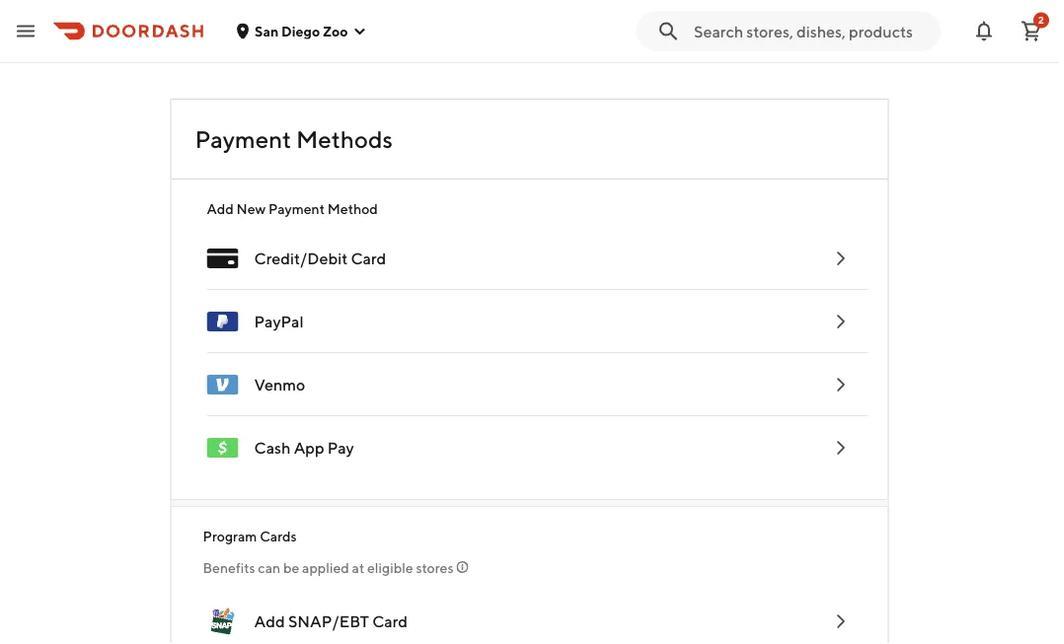 Task type: vqa. For each thing, say whether or not it's contained in the screenshot.
Cards
yes



Task type: describe. For each thing, give the bounding box(es) containing it.
0 vertical spatial card
[[351, 249, 386, 268]]

credit/debit
[[254, 249, 348, 268]]

new
[[236, 201, 266, 217]]

Store search: begin typing to search for stores available on DoorDash text field
[[694, 20, 929, 42]]

3 items, open order cart image
[[1020, 19, 1043, 43]]

can
[[258, 560, 280, 576]]

cards
[[260, 529, 297, 545]]

show menu image
[[207, 243, 238, 274]]

add new payment method image
[[829, 373, 852, 397]]

san diego zoo button
[[235, 23, 368, 39]]

eligible
[[367, 560, 413, 576]]

add new payment method image for snap/ebt
[[829, 610, 852, 634]]

program cards
[[203, 529, 297, 545]]

open menu image
[[14, 19, 38, 43]]

pay
[[327, 439, 354, 458]]

2
[[1038, 14, 1044, 26]]

add snap/ebt card
[[254, 612, 408, 631]]

stores
[[416, 560, 454, 576]]

add snap/ebt card image
[[207, 606, 238, 638]]

applied
[[302, 560, 349, 576]]

0 vertical spatial payment
[[195, 125, 291, 153]]

add new payment method
[[207, 201, 378, 217]]

benefits can be applied at eligible stores
[[203, 560, 454, 576]]

san
[[255, 23, 279, 39]]

menu containing credit/debit card
[[191, 199, 868, 480]]

add new payment method image for card
[[829, 247, 852, 270]]



Task type: locate. For each thing, give the bounding box(es) containing it.
benefits can be applied at eligible stores button
[[203, 559, 856, 578]]

add new payment method image
[[829, 247, 852, 270], [829, 310, 852, 334], [829, 436, 852, 460], [829, 610, 852, 634]]

cash
[[254, 439, 291, 458]]

card down method
[[351, 249, 386, 268]]

1 vertical spatial add
[[254, 612, 285, 631]]

payment right new
[[268, 201, 325, 217]]

payment methods
[[195, 125, 393, 153]]

add right add snap/ebt card image at the bottom left
[[254, 612, 285, 631]]

2 add new payment method image from the top
[[829, 310, 852, 334]]

0 horizontal spatial add
[[207, 201, 234, 217]]

at
[[352, 560, 364, 576]]

1 add new payment method image from the top
[[829, 247, 852, 270]]

benefits
[[203, 560, 255, 576]]

payment up new
[[195, 125, 291, 153]]

1 horizontal spatial add
[[254, 612, 285, 631]]

1 vertical spatial payment
[[268, 201, 325, 217]]

card
[[351, 249, 386, 268], [372, 612, 408, 631]]

methods
[[296, 125, 393, 153]]

san diego zoo
[[255, 23, 348, 39]]

credit/debit card
[[254, 249, 386, 268]]

0 vertical spatial add
[[207, 201, 234, 217]]

app
[[294, 439, 324, 458]]

be
[[283, 560, 299, 576]]

snap/ebt
[[288, 612, 369, 631]]

1 vertical spatial card
[[372, 612, 408, 631]]

add inside menu
[[207, 201, 234, 217]]

add new payment method image for app
[[829, 436, 852, 460]]

paypal
[[254, 312, 304, 331]]

card down 'eligible'
[[372, 612, 408, 631]]

3 add new payment method image from the top
[[829, 436, 852, 460]]

notification bell image
[[972, 19, 996, 43]]

venmo
[[254, 376, 305, 394]]

method
[[327, 201, 378, 217]]

payment
[[195, 125, 291, 153], [268, 201, 325, 217]]

add for add snap/ebt card
[[254, 612, 285, 631]]

add for add new payment method
[[207, 201, 234, 217]]

diego
[[281, 23, 320, 39]]

zoo
[[323, 23, 348, 39]]

menu
[[191, 199, 868, 480]]

program
[[203, 529, 257, 545]]

add left new
[[207, 201, 234, 217]]

cash app pay
[[254, 439, 354, 458]]

4 add new payment method image from the top
[[829, 610, 852, 634]]

2 button
[[1012, 11, 1051, 51]]

add
[[207, 201, 234, 217], [254, 612, 285, 631]]



